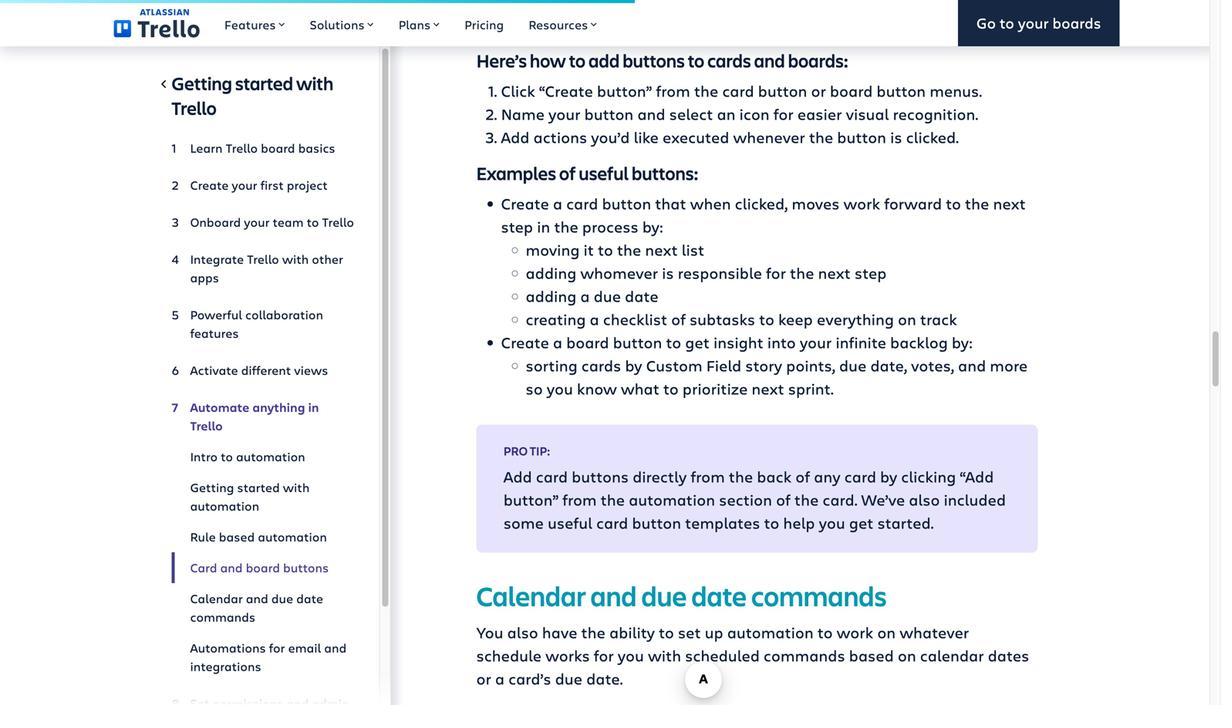 Task type: describe. For each thing, give the bounding box(es) containing it.
intro
[[190, 448, 218, 465]]

create your first project link
[[172, 170, 354, 201]]

moves
[[792, 193, 840, 214]]

commands for calendar and due date commands
[[190, 609, 255, 625]]

story
[[745, 355, 782, 375]]

board inside here's how to add buttons to cards and boards: click "create button" from the card button or board button menus. name your button and select an icon for easier visual recognition. add actions you'd like executed whenever the button is clicked.
[[830, 80, 873, 101]]

whatever
[[900, 622, 969, 642]]

whenever
[[733, 126, 805, 147]]

resources
[[529, 16, 588, 33]]

infinite
[[836, 332, 886, 352]]

from inside here's how to add buttons to cards and boards: click "create button" from the card button or board button menus. name your button and select an icon for easier visual recognition. add actions you'd like executed whenever the button is clicked.
[[656, 80, 690, 101]]

"create
[[539, 80, 593, 101]]

buttons for to
[[623, 48, 685, 72]]

boards
[[1052, 13, 1101, 33]]

card inside examples of useful buttons: create a card button that when clicked, moves work forward to the next step in the process by: moving it to the next list adding whomever is responsible for the next step adding a due date creating a checklist of subtasks to keep everything on track create a board button to get insight into your infinite backlog by: sorting cards by custom field story points, due date, votes, and more so you know what to prioritize next sprint.
[[566, 193, 598, 214]]

card's
[[508, 668, 551, 689]]

calendar and due date commands
[[190, 590, 323, 625]]

cards inside here's how to add buttons to cards and boards: click "create button" from the card button or board button menus. name your button and select an icon for easier visual recognition. add actions you'd like executed whenever the button is clicked.
[[707, 48, 751, 72]]

go
[[976, 13, 996, 33]]

based inside rule based automation link
[[219, 528, 255, 545]]

so
[[526, 378, 543, 399]]

you inside pro tip: add card buttons directly from the back of any card by clicking "add button" from the automation section of the card. we've also included some useful card button templates to help you get started.
[[819, 512, 845, 533]]

responsible
[[678, 262, 762, 283]]

here's how to add buttons to cards and boards: click "create button" from the card button or board button menus. name your button and select an icon for easier visual recognition. add actions you'd like executed whenever the button is clicked.
[[476, 48, 982, 147]]

intro to automation
[[190, 448, 305, 465]]

in inside examples of useful buttons: create a card button that when clicked, moves work forward to the next step in the process by: moving it to the next list adding whomever is responsible for the next step adding a due date creating a checklist of subtasks to keep everything on track create a board button to get insight into your infinite backlog by: sorting cards by custom field story points, due date, votes, and more so you know what to prioritize next sprint.
[[537, 216, 550, 237]]

set
[[678, 622, 701, 642]]

and inside 'calendar and due date commands you also have the ability to set up automation to work on whatever schedule works for you with scheduled commands based on calendar dates or a card's due date.'
[[590, 577, 637, 614]]

date,
[[870, 355, 907, 375]]

date for calendar and due date commands you also have the ability to set up automation to work on whatever schedule works for you with scheduled commands based on calendar dates or a card's due date.
[[691, 577, 747, 614]]

of right checklist
[[671, 308, 686, 329]]

of left the any
[[796, 466, 810, 487]]

email
[[288, 639, 321, 656]]

menus.
[[930, 80, 982, 101]]

or inside 'calendar and due date commands you also have the ability to set up automation to work on whatever schedule works for you with scheduled commands based on calendar dates or a card's due date.'
[[476, 668, 491, 689]]

help
[[783, 512, 815, 533]]

due down whomever
[[594, 285, 621, 306]]

rule based automation link
[[172, 521, 354, 552]]

automations for email and integrations link
[[172, 633, 354, 682]]

team
[[273, 214, 304, 230]]

solutions button
[[297, 0, 386, 46]]

for inside automations for email and integrations
[[269, 639, 285, 656]]

buttons for directly
[[572, 466, 629, 487]]

button" inside pro tip: add card buttons directly from the back of any card by clicking "add button" from the automation section of the card. we've also included some useful card button templates to help you get started.
[[503, 489, 559, 510]]

examples
[[476, 161, 556, 185]]

date.
[[586, 668, 623, 689]]

an
[[717, 103, 736, 124]]

powerful
[[190, 306, 242, 323]]

like
[[634, 126, 659, 147]]

getting for automation
[[190, 479, 234, 496]]

due down works
[[555, 668, 582, 689]]

solutions
[[310, 16, 365, 33]]

automations for email and integrations
[[190, 639, 346, 675]]

with inside 'calendar and due date commands you also have the ability to set up automation to work on whatever schedule works for you with scheduled commands based on calendar dates or a card's due date.'
[[648, 645, 681, 666]]

automation inside getting started with automation
[[190, 498, 259, 514]]

here's
[[476, 48, 527, 72]]

0 vertical spatial by:
[[642, 216, 663, 237]]

you inside examples of useful buttons: create a card button that when clicked, moves work forward to the next step in the process by: moving it to the next list adding whomever is responsible for the next step adding a due date creating a checklist of subtasks to keep everything on track create a board button to get insight into your infinite backlog by: sorting cards by custom field story points, due date, votes, and more so you know what to prioritize next sprint.
[[547, 378, 573, 399]]

clicked,
[[735, 193, 788, 214]]

up
[[705, 622, 723, 642]]

clicked.
[[906, 126, 959, 147]]

it
[[584, 239, 594, 260]]

based inside 'calendar and due date commands you also have the ability to set up automation to work on whatever schedule works for you with scheduled commands based on calendar dates or a card's due date.'
[[849, 645, 894, 666]]

basics
[[298, 140, 335, 156]]

commands for calendar and due date commands you also have the ability to set up automation to work on whatever schedule works for you with scheduled commands based on calendar dates or a card's due date.
[[751, 577, 887, 614]]

automation inside intro to automation link
[[236, 448, 305, 465]]

votes,
[[911, 355, 954, 375]]

create down learn
[[190, 177, 229, 193]]

create down examples
[[501, 193, 549, 214]]

atlassian trello image
[[114, 9, 200, 38]]

other
[[312, 251, 343, 267]]

points,
[[786, 355, 835, 375]]

add inside pro tip: add card buttons directly from the back of any card by clicking "add button" from the automation section of the card. we've also included some useful card button templates to help you get started.
[[503, 466, 532, 487]]

board inside examples of useful buttons: create a card button that when clicked, moves work forward to the next step in the process by: moving it to the next list adding whomever is responsible for the next step adding a due date creating a checklist of subtasks to keep everything on track create a board button to get insight into your infinite backlog by: sorting cards by custom field story points, due date, votes, and more so you know what to prioritize next sprint.
[[566, 332, 609, 352]]

collaboration
[[245, 306, 323, 323]]

clicking
[[901, 466, 956, 487]]

with for integrate trello with other apps
[[282, 251, 309, 267]]

trello inside automate anything in trello
[[190, 417, 223, 434]]

actions
[[533, 126, 587, 147]]

a right creating
[[590, 308, 599, 329]]

pricing
[[464, 16, 504, 33]]

into
[[767, 332, 796, 352]]

and inside examples of useful buttons: create a card button that when clicked, moves work forward to the next step in the process by: moving it to the next list adding whomever is responsible for the next step adding a due date creating a checklist of subtasks to keep everything on track create a board button to get insight into your infinite backlog by: sorting cards by custom field story points, due date, votes, and more so you know what to prioritize next sprint.
[[958, 355, 986, 375]]

0 horizontal spatial from
[[562, 489, 597, 510]]

features
[[190, 325, 239, 341]]

automation inside rule based automation link
[[258, 528, 327, 545]]

moving
[[526, 239, 580, 260]]

automations
[[190, 639, 266, 656]]

and inside the card and board buttons 'link'
[[220, 559, 243, 576]]

getting for trello
[[172, 71, 232, 95]]

1 vertical spatial on
[[877, 622, 896, 642]]

different
[[241, 362, 291, 378]]

trello up other
[[322, 214, 354, 230]]

ability
[[609, 622, 655, 642]]

works
[[545, 645, 590, 666]]

field
[[706, 355, 741, 375]]

rule based automation
[[190, 528, 327, 545]]

started for automation
[[237, 479, 280, 496]]

by inside pro tip: add card buttons directly from the back of any card by clicking "add button" from the automation section of the card. we've also included some useful card button templates to help you get started.
[[880, 466, 897, 487]]

for inside examples of useful buttons: create a card button that when clicked, moves work forward to the next step in the process by: moving it to the next list adding whomever is responsible for the next step adding a due date creating a checklist of subtasks to keep everything on track create a board button to get insight into your infinite backlog by: sorting cards by custom field story points, due date, votes, and more so you know what to prioritize next sprint.
[[766, 262, 786, 283]]

you inside 'calendar and due date commands you also have the ability to set up automation to work on whatever schedule works for you with scheduled commands based on calendar dates or a card's due date.'
[[618, 645, 644, 666]]

and up like
[[637, 103, 665, 124]]

you'd
[[591, 126, 630, 147]]

plans
[[399, 16, 431, 33]]

keep
[[778, 308, 813, 329]]

icon
[[739, 103, 770, 124]]

also inside pro tip: add card buttons directly from the back of any card by clicking "add button" from the automation section of the card. we've also included some useful card button templates to help you get started.
[[909, 489, 940, 510]]

your left team
[[244, 214, 270, 230]]

on inside examples of useful buttons: create a card button that when clicked, moves work forward to the next step in the process by: moving it to the next list adding whomever is responsible for the next step adding a due date creating a checklist of subtasks to keep everything on track create a board button to get insight into your infinite backlog by: sorting cards by custom field story points, due date, votes, and more so you know what to prioritize next sprint.
[[898, 308, 916, 329]]

track
[[920, 308, 957, 329]]

a up moving
[[553, 193, 562, 214]]

project
[[287, 177, 328, 193]]

1 vertical spatial step
[[855, 262, 887, 283]]

custom
[[646, 355, 702, 375]]

scheduled
[[685, 645, 760, 666]]

insight
[[713, 332, 763, 352]]

1 vertical spatial from
[[691, 466, 725, 487]]

card.
[[823, 489, 857, 510]]

schedule
[[476, 645, 542, 666]]

you
[[476, 622, 503, 642]]

sprint.
[[788, 378, 834, 399]]

what
[[621, 378, 659, 399]]

boards:
[[788, 48, 848, 72]]

everything
[[817, 308, 894, 329]]

card
[[190, 559, 217, 576]]

automate
[[190, 399, 249, 415]]

checklist
[[603, 308, 667, 329]]

due inside calendar and due date commands
[[271, 590, 293, 607]]

dates
[[988, 645, 1029, 666]]

onboard your team to trello link
[[172, 207, 354, 238]]

button" inside here's how to add buttons to cards and boards: click "create button" from the card button or board button menus. name your button and select an icon for easier visual recognition. add actions you'd like executed whenever the button is clicked.
[[597, 80, 652, 101]]

a up creating
[[580, 285, 590, 306]]

getting started with trello link
[[172, 71, 354, 127]]

visual
[[846, 103, 889, 124]]

back
[[757, 466, 792, 487]]

select
[[669, 103, 713, 124]]

the inside 'calendar and due date commands you also have the ability to set up automation to work on whatever schedule works for you with scheduled commands based on calendar dates or a card's due date.'
[[581, 622, 605, 642]]



Task type: vqa. For each thing, say whether or not it's contained in the screenshot.
the clicked. at the top right of page
yes



Task type: locate. For each thing, give the bounding box(es) containing it.
or inside here's how to add buttons to cards and boards: click "create button" from the card button or board button menus. name your button and select an icon for easier visual recognition. add actions you'd like executed whenever the button is clicked.
[[811, 80, 826, 101]]

by up we've at the right of the page
[[880, 466, 897, 487]]

date inside examples of useful buttons: create a card button that when clicked, moves work forward to the next step in the process by: moving it to the next list adding whomever is responsible for the next step adding a due date creating a checklist of subtasks to keep everything on track create a board button to get insight into your infinite backlog by: sorting cards by custom field story points, due date, votes, and more so you know what to prioritize next sprint.
[[625, 285, 658, 306]]

activate
[[190, 362, 238, 378]]

add down pro
[[503, 466, 532, 487]]

with for getting started with automation
[[283, 479, 310, 496]]

on down the whatever
[[898, 645, 916, 666]]

0 horizontal spatial date
[[296, 590, 323, 607]]

creating
[[526, 308, 586, 329]]

0 vertical spatial work
[[844, 193, 880, 214]]

calendar for calendar and due date commands
[[190, 590, 243, 607]]

integrations
[[190, 658, 261, 675]]

due down infinite
[[839, 355, 866, 375]]

you down ability at the bottom of the page
[[618, 645, 644, 666]]

0 vertical spatial in
[[537, 216, 550, 237]]

getting inside getting started with trello
[[172, 71, 232, 95]]

buttons right add in the top of the page
[[623, 48, 685, 72]]

get inside pro tip: add card buttons directly from the back of any card by clicking "add button" from the automation section of the card. we've also included some useful card button templates to help you get started.
[[849, 512, 874, 533]]

started down features
[[235, 71, 293, 95]]

by up what
[[625, 355, 642, 375]]

automation up scheduled
[[727, 622, 814, 642]]

1 horizontal spatial from
[[656, 80, 690, 101]]

forward
[[884, 193, 942, 214]]

by: down track at the top right of the page
[[952, 332, 973, 352]]

board down rule based automation link
[[246, 559, 280, 576]]

0 vertical spatial based
[[219, 528, 255, 545]]

useful right some at the bottom left of the page
[[548, 512, 592, 533]]

from
[[656, 80, 690, 101], [691, 466, 725, 487], [562, 489, 597, 510]]

0 vertical spatial is
[[890, 126, 902, 147]]

also
[[909, 489, 940, 510], [507, 622, 538, 642]]

adding down moving
[[526, 262, 576, 283]]

buttons:
[[632, 161, 698, 185]]

2 vertical spatial buttons
[[283, 559, 329, 576]]

get down card.
[[849, 512, 874, 533]]

getting started with automation link
[[172, 472, 354, 521]]

1 horizontal spatial by
[[880, 466, 897, 487]]

and inside calendar and due date commands
[[246, 590, 268, 607]]

getting started with trello
[[172, 71, 333, 120]]

pricing link
[[452, 0, 516, 46]]

trello down automate
[[190, 417, 223, 434]]

button up icon
[[758, 80, 807, 101]]

a down creating
[[553, 332, 562, 352]]

button down visual
[[837, 126, 886, 147]]

1 vertical spatial based
[[849, 645, 894, 666]]

1 vertical spatial by:
[[952, 332, 973, 352]]

started for trello
[[235, 71, 293, 95]]

work inside examples of useful buttons: create a card button that when clicked, moves work forward to the next step in the process by: moving it to the next list adding whomever is responsible for the next step adding a due date creating a checklist of subtasks to keep everything on track create a board button to get insight into your infinite backlog by: sorting cards by custom field story points, due date, votes, and more so you know what to prioritize next sprint.
[[844, 193, 880, 214]]

a down schedule
[[495, 668, 505, 689]]

with left other
[[282, 251, 309, 267]]

1 horizontal spatial also
[[909, 489, 940, 510]]

in up moving
[[537, 216, 550, 237]]

1 vertical spatial get
[[849, 512, 874, 533]]

your left boards
[[1018, 13, 1049, 33]]

1 horizontal spatial step
[[855, 262, 887, 283]]

with inside getting started with automation
[[283, 479, 310, 496]]

a inside 'calendar and due date commands you also have the ability to set up automation to work on whatever schedule works for you with scheduled commands based on calendar dates or a card's due date.'
[[495, 668, 505, 689]]

trello up learn
[[172, 96, 217, 120]]

work
[[844, 193, 880, 214], [837, 622, 873, 642]]

easier
[[797, 103, 842, 124]]

1 vertical spatial is
[[662, 262, 674, 283]]

pro
[[503, 443, 528, 459]]

is inside here's how to add buttons to cards and boards: click "create button" from the card button or board button menus. name your button and select an icon for easier visual recognition. add actions you'd like executed whenever the button is clicked.
[[890, 126, 902, 147]]

card inside here's how to add buttons to cards and boards: click "create button" from the card button or board button menus. name your button and select an icon for easier visual recognition. add actions you'd like executed whenever the button is clicked.
[[722, 80, 754, 101]]

board up visual
[[830, 80, 873, 101]]

2 horizontal spatial from
[[691, 466, 725, 487]]

an image showing how to create a card button to trigger automation on a trello card image
[[476, 0, 1038, 23]]

activate different views link
[[172, 355, 354, 386]]

1 horizontal spatial you
[[618, 645, 644, 666]]

adding
[[526, 262, 576, 283], [526, 285, 576, 306]]

calendar inside calendar and due date commands
[[190, 590, 243, 607]]

to
[[1000, 13, 1014, 33], [569, 48, 586, 72], [688, 48, 704, 72], [946, 193, 961, 214], [307, 214, 319, 230], [598, 239, 613, 260], [759, 308, 774, 329], [666, 332, 681, 352], [663, 378, 679, 399], [221, 448, 233, 465], [764, 512, 779, 533], [659, 622, 674, 642], [817, 622, 833, 642]]

templates
[[685, 512, 760, 533]]

automation inside pro tip: add card buttons directly from the back of any card by clicking "add button" from the automation section of the card. we've also included some useful card button templates to help you get started.
[[629, 489, 715, 510]]

features
[[224, 16, 276, 33]]

0 vertical spatial on
[[898, 308, 916, 329]]

1 horizontal spatial or
[[811, 80, 826, 101]]

0 vertical spatial button"
[[597, 80, 652, 101]]

is
[[890, 126, 902, 147], [662, 262, 674, 283]]

trello right learn
[[226, 140, 258, 156]]

a
[[553, 193, 562, 214], [580, 285, 590, 306], [590, 308, 599, 329], [553, 332, 562, 352], [495, 668, 505, 689]]

date up checklist
[[625, 285, 658, 306]]

get inside examples of useful buttons: create a card button that when clicked, moves work forward to the next step in the process by: moving it to the next list adding whomever is responsible for the next step adding a due date creating a checklist of subtasks to keep everything on track create a board button to get insight into your infinite backlog by: sorting cards by custom field story points, due date, votes, and more so you know what to prioritize next sprint.
[[685, 332, 710, 352]]

0 vertical spatial getting
[[172, 71, 232, 95]]

and right card in the bottom of the page
[[220, 559, 243, 576]]

1 vertical spatial started
[[237, 479, 280, 496]]

date up up
[[691, 577, 747, 614]]

add inside here's how to add buttons to cards and boards: click "create button" from the card button or board button menus. name your button and select an icon for easier visual recognition. add actions you'd like executed whenever the button is clicked.
[[501, 126, 530, 147]]

1 horizontal spatial cards
[[707, 48, 751, 72]]

"add
[[960, 466, 994, 487]]

0 vertical spatial get
[[685, 332, 710, 352]]

useful inside pro tip: add card buttons directly from the back of any card by clicking "add button" from the automation section of the card. we've also included some useful card button templates to help you get started.
[[548, 512, 592, 533]]

you down sorting
[[547, 378, 573, 399]]

automation
[[236, 448, 305, 465], [629, 489, 715, 510], [190, 498, 259, 514], [258, 528, 327, 545], [727, 622, 814, 642]]

and left more
[[958, 355, 986, 375]]

2 adding from the top
[[526, 285, 576, 306]]

1 vertical spatial in
[[308, 399, 319, 415]]

also inside 'calendar and due date commands you also have the ability to set up automation to work on whatever schedule works for you with scheduled commands based on calendar dates or a card's due date.'
[[507, 622, 538, 642]]

1 vertical spatial useful
[[548, 512, 592, 533]]

your up "points,"
[[800, 332, 832, 352]]

with for getting started with trello
[[296, 71, 333, 95]]

0 horizontal spatial you
[[547, 378, 573, 399]]

0 horizontal spatial or
[[476, 668, 491, 689]]

by:
[[642, 216, 663, 237], [952, 332, 973, 352]]

we've
[[861, 489, 905, 510]]

recognition.
[[893, 103, 978, 124]]

calendar up have
[[476, 577, 586, 614]]

0 vertical spatial or
[[811, 80, 826, 101]]

0 vertical spatial by
[[625, 355, 642, 375]]

get up custom
[[685, 332, 710, 352]]

more
[[990, 355, 1028, 375]]

integrate
[[190, 251, 244, 267]]

2 vertical spatial you
[[618, 645, 644, 666]]

rule
[[190, 528, 216, 545]]

for inside here's how to add buttons to cards and boards: click "create button" from the card button or board button menus. name your button and select an icon for easier visual recognition. add actions you'd like executed whenever the button is clicked.
[[773, 103, 794, 124]]

adding up creating
[[526, 285, 576, 306]]

on left the whatever
[[877, 622, 896, 642]]

is inside examples of useful buttons: create a card button that when clicked, moves work forward to the next step in the process by: moving it to the next list adding whomever is responsible for the next step adding a due date creating a checklist of subtasks to keep everything on track create a board button to get insight into your infinite backlog by: sorting cards by custom field story points, due date, votes, and more so you know what to prioritize next sprint.
[[662, 262, 674, 283]]

date inside 'calendar and due date commands you also have the ability to set up automation to work on whatever schedule works for you with scheduled commands based on calendar dates or a card's due date.'
[[691, 577, 747, 614]]

for inside 'calendar and due date commands you also have the ability to set up automation to work on whatever schedule works for you with scheduled commands based on calendar dates or a card's due date.'
[[594, 645, 614, 666]]

0 horizontal spatial by
[[625, 355, 642, 375]]

0 vertical spatial also
[[909, 489, 940, 510]]

activate different views
[[190, 362, 328, 378]]

also down clicking
[[909, 489, 940, 510]]

button" down add in the top of the page
[[597, 80, 652, 101]]

resources button
[[516, 0, 610, 46]]

commands inside calendar and due date commands
[[190, 609, 255, 625]]

due down the card and board buttons 'link'
[[271, 590, 293, 607]]

some
[[503, 512, 544, 533]]

buttons inside the card and board buttons 'link'
[[283, 559, 329, 576]]

date for calendar and due date commands
[[296, 590, 323, 607]]

get
[[685, 332, 710, 352], [849, 512, 874, 533]]

on up backlog at top right
[[898, 308, 916, 329]]

2 horizontal spatial you
[[819, 512, 845, 533]]

or up easier
[[811, 80, 826, 101]]

due
[[594, 285, 621, 306], [839, 355, 866, 375], [641, 577, 687, 614], [271, 590, 293, 607], [555, 668, 582, 689]]

1 horizontal spatial in
[[537, 216, 550, 237]]

1 horizontal spatial date
[[625, 285, 658, 306]]

board inside 'link'
[[246, 559, 280, 576]]

button up visual
[[877, 80, 926, 101]]

1 vertical spatial also
[[507, 622, 538, 642]]

step up everything
[[855, 262, 887, 283]]

button" up some at the bottom left of the page
[[503, 489, 559, 510]]

buttons inside pro tip: add card buttons directly from the back of any card by clicking "add button" from the automation section of the card. we've also included some useful card button templates to help you get started.
[[572, 466, 629, 487]]

is left clicked.
[[890, 126, 902, 147]]

based
[[219, 528, 255, 545], [849, 645, 894, 666]]

automation up the card and board buttons 'link'
[[258, 528, 327, 545]]

your inside examples of useful buttons: create a card button that when clicked, moves work forward to the next step in the process by: moving it to the next list adding whomever is responsible for the next step adding a due date creating a checklist of subtasks to keep everything on track create a board button to get insight into your infinite backlog by: sorting cards by custom field story points, due date, votes, and more so you know what to prioritize next sprint.
[[800, 332, 832, 352]]

0 horizontal spatial button"
[[503, 489, 559, 510]]

automation down automate anything in trello 'link' at bottom
[[236, 448, 305, 465]]

0 horizontal spatial based
[[219, 528, 255, 545]]

your inside here's how to add buttons to cards and boards: click "create button" from the card button or board button menus. name your button and select an icon for easier visual recognition. add actions you'd like executed whenever the button is clicked.
[[548, 103, 580, 124]]

1 vertical spatial button"
[[503, 489, 559, 510]]

2 horizontal spatial date
[[691, 577, 747, 614]]

button up process
[[602, 193, 651, 214]]

1 vertical spatial you
[[819, 512, 845, 533]]

0 horizontal spatial calendar
[[190, 590, 243, 607]]

button down checklist
[[613, 332, 662, 352]]

and up ability at the bottom of the page
[[590, 577, 637, 614]]

in inside automate anything in trello
[[308, 399, 319, 415]]

your down "create
[[548, 103, 580, 124]]

0 horizontal spatial in
[[308, 399, 319, 415]]

add down name
[[501, 126, 530, 147]]

started inside getting started with automation
[[237, 479, 280, 496]]

buttons down rule based automation link
[[283, 559, 329, 576]]

with down solutions
[[296, 71, 333, 95]]

started.
[[877, 512, 934, 533]]

have
[[542, 622, 577, 642]]

1 adding from the top
[[526, 262, 576, 283]]

1 vertical spatial cards
[[581, 355, 621, 375]]

board up first
[[261, 140, 295, 156]]

0 horizontal spatial also
[[507, 622, 538, 642]]

0 horizontal spatial cards
[[581, 355, 621, 375]]

intro to automation link
[[172, 441, 354, 472]]

0 vertical spatial from
[[656, 80, 690, 101]]

for up "date."
[[594, 645, 614, 666]]

automation inside 'calendar and due date commands you also have the ability to set up automation to work on whatever schedule works for you with scheduled commands based on calendar dates or a card's due date.'
[[727, 622, 814, 642]]

step up moving
[[501, 216, 533, 237]]

of down actions
[[559, 161, 576, 185]]

cards inside examples of useful buttons: create a card button that when clicked, moves work forward to the next step in the process by: moving it to the next list adding whomever is responsible for the next step adding a due date creating a checklist of subtasks to keep everything on track create a board button to get insight into your infinite backlog by: sorting cards by custom field story points, due date, votes, and more so you know what to prioritize next sprint.
[[581, 355, 621, 375]]

1 vertical spatial adding
[[526, 285, 576, 306]]

started
[[235, 71, 293, 95], [237, 479, 280, 496]]

0 vertical spatial you
[[547, 378, 573, 399]]

to inside pro tip: add card buttons directly from the back of any card by clicking "add button" from the automation section of the card. we've also included some useful card button templates to help you get started.
[[764, 512, 779, 533]]

0 horizontal spatial is
[[662, 262, 674, 283]]

or down schedule
[[476, 668, 491, 689]]

go to your boards
[[976, 13, 1101, 33]]

card and board buttons link
[[172, 552, 354, 583]]

0 horizontal spatial step
[[501, 216, 533, 237]]

how
[[530, 48, 566, 72]]

1 vertical spatial getting
[[190, 479, 234, 496]]

by inside examples of useful buttons: create a card button that when clicked, moves work forward to the next step in the process by: moving it to the next list adding whomever is responsible for the next step adding a due date creating a checklist of subtasks to keep everything on track create a board button to get insight into your infinite backlog by: sorting cards by custom field story points, due date, votes, and more so you know what to prioritize next sprint.
[[625, 355, 642, 375]]

you
[[547, 378, 573, 399], [819, 512, 845, 533], [618, 645, 644, 666]]

and inside automations for email and integrations
[[324, 639, 346, 656]]

with inside getting started with trello
[[296, 71, 333, 95]]

prioritize
[[682, 378, 748, 399]]

add
[[501, 126, 530, 147], [503, 466, 532, 487]]

executed
[[663, 126, 729, 147]]

and right email
[[324, 639, 346, 656]]

getting up learn
[[172, 71, 232, 95]]

button inside pro tip: add card buttons directly from the back of any card by clicking "add button" from the automation section of the card. we've also included some useful card button templates to help you get started.
[[632, 512, 681, 533]]

1 horizontal spatial button"
[[597, 80, 652, 101]]

0 horizontal spatial by:
[[642, 216, 663, 237]]

step
[[501, 216, 533, 237], [855, 262, 887, 283]]

2 vertical spatial on
[[898, 645, 916, 666]]

trello down onboard your team to trello link
[[247, 251, 279, 267]]

useful inside examples of useful buttons: create a card button that when clicked, moves work forward to the next step in the process by: moving it to the next list adding whomever is responsible for the next step adding a due date creating a checklist of subtasks to keep everything on track create a board button to get insight into your infinite backlog by: sorting cards by custom field story points, due date, votes, and more so you know what to prioritize next sprint.
[[579, 161, 629, 185]]

calendar for calendar and due date commands you also have the ability to set up automation to work on whatever schedule works for you with scheduled commands based on calendar dates or a card's due date.
[[476, 577, 586, 614]]

started inside getting started with trello
[[235, 71, 293, 95]]

1 horizontal spatial is
[[890, 126, 902, 147]]

that
[[655, 193, 686, 214]]

your left first
[[232, 177, 257, 193]]

by: down that
[[642, 216, 663, 237]]

calendar inside 'calendar and due date commands you also have the ability to set up automation to work on whatever schedule works for you with scheduled commands based on calendar dates or a card's due date.'
[[476, 577, 586, 614]]

board down creating
[[566, 332, 609, 352]]

learn trello board basics
[[190, 140, 335, 156]]

in right anything
[[308, 399, 319, 415]]

directly
[[633, 466, 687, 487]]

whomever
[[580, 262, 658, 283]]

1 vertical spatial by
[[880, 466, 897, 487]]

useful down you'd
[[579, 161, 629, 185]]

getting down intro
[[190, 479, 234, 496]]

subtasks
[[690, 308, 755, 329]]

1 vertical spatial buttons
[[572, 466, 629, 487]]

1 horizontal spatial based
[[849, 645, 894, 666]]

0 vertical spatial started
[[235, 71, 293, 95]]

also up schedule
[[507, 622, 538, 642]]

buttons left directly
[[572, 466, 629, 487]]

with down intro to automation link
[[283, 479, 310, 496]]

0 vertical spatial buttons
[[623, 48, 685, 72]]

due up set
[[641, 577, 687, 614]]

name
[[501, 103, 545, 124]]

included
[[944, 489, 1006, 510]]

0 horizontal spatial get
[[685, 332, 710, 352]]

getting started with automation
[[190, 479, 310, 514]]

page progress progress bar
[[0, 0, 635, 3]]

cards up know
[[581, 355, 621, 375]]

in
[[537, 216, 550, 237], [308, 399, 319, 415]]

1 horizontal spatial get
[[849, 512, 874, 533]]

work inside 'calendar and due date commands you also have the ability to set up automation to work on whatever schedule works for you with scheduled commands based on calendar dates or a card's due date.'
[[837, 622, 873, 642]]

0 vertical spatial step
[[501, 216, 533, 237]]

is right whomever
[[662, 262, 674, 283]]

and left the boards: at the top right
[[754, 48, 785, 72]]

cards up an at top right
[[707, 48, 751, 72]]

1 horizontal spatial by:
[[952, 332, 973, 352]]

buttons inside here's how to add buttons to cards and boards: click "create button" from the card button or board button menus. name your button and select an icon for easier visual recognition. add actions you'd like executed whenever the button is clicked.
[[623, 48, 685, 72]]

with down set
[[648, 645, 681, 666]]

go to your boards link
[[958, 0, 1120, 46]]

onboard
[[190, 214, 241, 230]]

and down card and board buttons
[[246, 590, 268, 607]]

list
[[682, 239, 704, 260]]

0 vertical spatial cards
[[707, 48, 751, 72]]

for left email
[[269, 639, 285, 656]]

with inside integrate trello with other apps
[[282, 251, 309, 267]]

getting inside getting started with automation
[[190, 479, 234, 496]]

plans button
[[386, 0, 452, 46]]

button down directly
[[632, 512, 681, 533]]

section
[[719, 489, 772, 510]]

automation up rule
[[190, 498, 259, 514]]

create up sorting
[[501, 332, 549, 352]]

0 vertical spatial useful
[[579, 161, 629, 185]]

add
[[589, 48, 620, 72]]

1 horizontal spatial calendar
[[476, 577, 586, 614]]

0 vertical spatial add
[[501, 126, 530, 147]]

0 vertical spatial adding
[[526, 262, 576, 283]]

trello inside getting started with trello
[[172, 96, 217, 120]]

powerful collaboration features
[[190, 306, 323, 341]]

trello inside integrate trello with other apps
[[247, 251, 279, 267]]

started down intro to automation link
[[237, 479, 280, 496]]

date inside calendar and due date commands
[[296, 590, 323, 607]]

for up whenever
[[773, 103, 794, 124]]

of down back
[[776, 489, 791, 510]]

calendar down card in the bottom of the page
[[190, 590, 243, 607]]

useful
[[579, 161, 629, 185], [548, 512, 592, 533]]

examples of useful buttons: create a card button that when clicked, moves work forward to the next step in the process by: moving it to the next list adding whomever is responsible for the next step adding a due date creating a checklist of subtasks to keep everything on track create a board button to get insight into your infinite backlog by: sorting cards by custom field story points, due date, votes, and more so you know what to prioritize next sprint.
[[476, 161, 1028, 399]]

cards
[[707, 48, 751, 72], [581, 355, 621, 375]]

for up keep
[[766, 262, 786, 283]]

2 vertical spatial from
[[562, 489, 597, 510]]

1 vertical spatial work
[[837, 622, 873, 642]]

1 vertical spatial add
[[503, 466, 532, 487]]

calendar
[[920, 645, 984, 666]]

button up you'd
[[584, 103, 634, 124]]

1 vertical spatial or
[[476, 668, 491, 689]]

calendar and due date commands you also have the ability to set up automation to work on whatever schedule works for you with scheduled commands based on calendar dates or a card's due date.
[[476, 577, 1029, 689]]

you down card.
[[819, 512, 845, 533]]

calendar and due date commands link
[[172, 583, 354, 633]]



